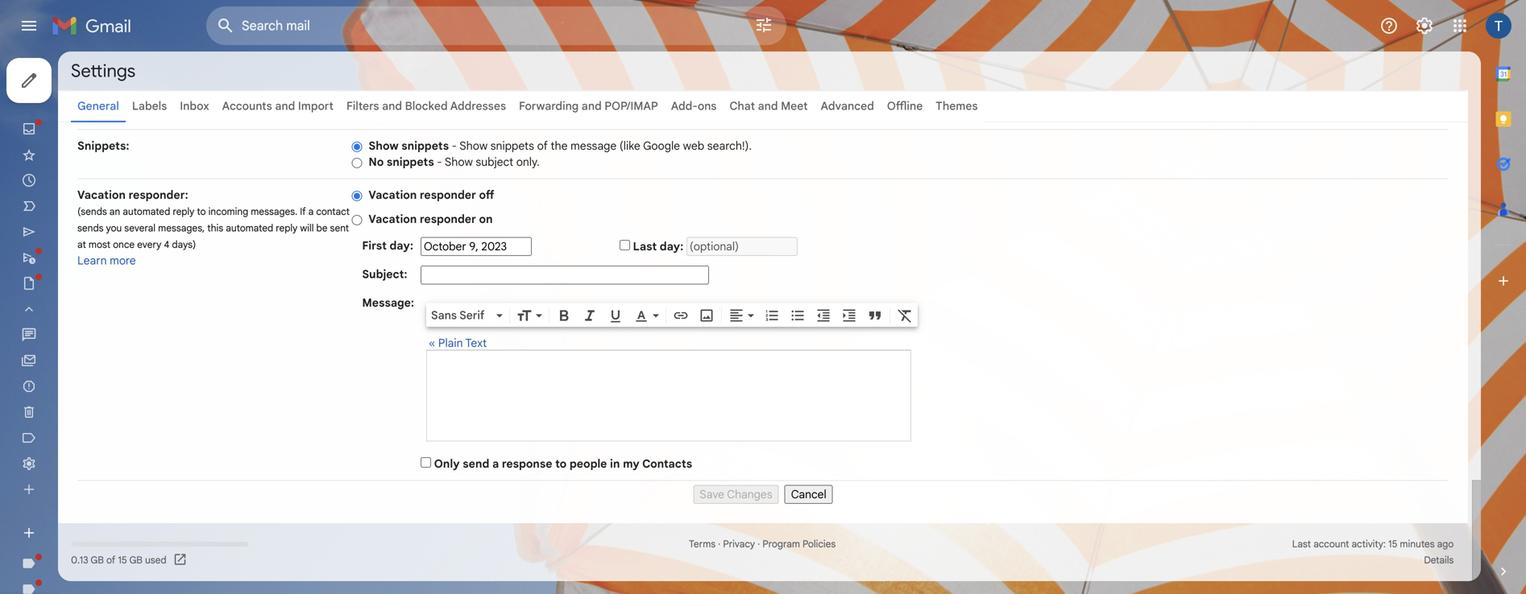 Task type: describe. For each thing, give the bounding box(es) containing it.
labels
[[132, 99, 167, 113]]

support image
[[1380, 16, 1399, 35]]

import
[[298, 99, 334, 113]]

days)
[[172, 239, 196, 251]]

link ‪(⌘k)‬ image
[[673, 308, 689, 324]]

vacation for vacation responder on
[[369, 212, 417, 226]]

Search mail text field
[[242, 18, 709, 34]]

- for show subject only.
[[437, 155, 442, 169]]

settings image
[[1415, 16, 1435, 35]]

chat and meet link
[[730, 99, 808, 113]]

Only send a response to people in my Contacts checkbox
[[421, 458, 431, 468]]

program policies link
[[763, 539, 836, 551]]

terms
[[689, 539, 716, 551]]

last for last account activity: 15 minutes ago details
[[1292, 539, 1311, 551]]

(sends
[[77, 206, 107, 218]]

filters and blocked addresses
[[347, 99, 506, 113]]

program
[[763, 539, 800, 551]]

inbox
[[180, 99, 209, 113]]

inbox link
[[180, 99, 209, 113]]

ago
[[1437, 539, 1454, 551]]

subject
[[476, 155, 514, 169]]

forwarding and pop/imap
[[519, 99, 658, 113]]

bold ‪(⌘b)‬ image
[[556, 308, 572, 324]]

you
[[106, 222, 122, 235]]

response
[[502, 457, 552, 471]]

1 vertical spatial to
[[555, 457, 567, 471]]

underline ‪(⌘u)‬ image
[[608, 308, 624, 325]]

and for accounts
[[275, 99, 295, 113]]

add-
[[671, 99, 698, 113]]

pop/imap
[[605, 99, 658, 113]]

Last day: checkbox
[[620, 240, 630, 251]]

forwarding
[[519, 99, 579, 113]]

in
[[610, 457, 620, 471]]

1 gb from the left
[[91, 555, 104, 567]]

add-ons link
[[671, 99, 717, 113]]

bulleted list ‪(⌘⇧8)‬ image
[[790, 308, 806, 324]]

sent
[[330, 222, 349, 235]]

vacation for vacation responder: (sends an automated reply to incoming messages. if a contact sends you several messages, this automated reply will be sent at most once every 4 days) learn more
[[77, 188, 126, 202]]

on
[[479, 212, 493, 226]]

of inside "footer"
[[106, 555, 115, 567]]

search mail image
[[211, 11, 240, 40]]

contact
[[316, 206, 350, 218]]

forwarding and pop/imap link
[[519, 99, 658, 113]]

contacts
[[642, 457, 692, 471]]

to inside "vacation responder: (sends an automated reply to incoming messages. if a contact sends you several messages, this automated reply will be sent at most once every 4 days) learn more"
[[197, 206, 206, 218]]

(like
[[620, 139, 641, 153]]

vacation responder off
[[369, 188, 494, 202]]

more
[[110, 254, 136, 268]]

sans
[[431, 308, 457, 323]]

themes
[[936, 99, 978, 113]]

this
[[207, 222, 223, 235]]

an
[[109, 206, 120, 218]]

1 horizontal spatial of
[[537, 139, 548, 153]]

will
[[300, 222, 314, 235]]

learn more link
[[77, 254, 136, 268]]

0 vertical spatial reply
[[173, 206, 194, 218]]

snippets for show snippets of the message (like google web search!).
[[402, 139, 449, 153]]

Last day: text field
[[686, 237, 798, 256]]

1 vertical spatial reply
[[276, 222, 298, 235]]

2 · from the left
[[758, 539, 760, 551]]

sans serif
[[431, 308, 485, 323]]

account
[[1314, 539, 1349, 551]]

offline link
[[887, 99, 923, 113]]

meet
[[781, 99, 808, 113]]

sans serif option
[[428, 308, 493, 324]]

show snippets - show snippets of the message (like google web search!).
[[369, 139, 752, 153]]

changes
[[727, 488, 773, 502]]

snippets:
[[77, 139, 129, 153]]

first
[[362, 239, 387, 253]]

last account activity: 15 minutes ago details
[[1292, 539, 1454, 567]]

vacation responder: (sends an automated reply to incoming messages. if a contact sends you several messages, this automated reply will be sent at most once every 4 days) learn more
[[77, 188, 350, 268]]

people
[[570, 457, 607, 471]]

responder for on
[[420, 212, 476, 226]]

show for no snippets
[[445, 155, 473, 169]]

used
[[145, 555, 167, 567]]

save changes
[[700, 488, 773, 502]]

policies
[[803, 539, 836, 551]]

follow link to manage storage image
[[173, 553, 189, 569]]

several
[[124, 222, 156, 235]]

remove formatting ‪(⌘\)‬ image
[[897, 308, 913, 324]]

send
[[463, 457, 489, 471]]

insert image image
[[699, 308, 715, 324]]

Show snippets radio
[[352, 141, 362, 153]]

responder for off
[[420, 188, 476, 202]]

filters
[[347, 99, 379, 113]]

privacy link
[[723, 539, 755, 551]]

accounts
[[222, 99, 272, 113]]

and for filters
[[382, 99, 402, 113]]

day: for first day:
[[390, 239, 413, 253]]

be
[[316, 222, 328, 235]]



Task type: vqa. For each thing, say whether or not it's contained in the screenshot.
Inbox type element
no



Task type: locate. For each thing, give the bounding box(es) containing it.
None search field
[[206, 6, 787, 45]]

privacy
[[723, 539, 755, 551]]

2 gb from the left
[[129, 555, 143, 567]]

quote ‪(⌘⇧9)‬ image
[[867, 308, 883, 324]]

show up no snippets - show subject only.
[[460, 139, 488, 153]]

my
[[623, 457, 640, 471]]

1 vertical spatial of
[[106, 555, 115, 567]]

of
[[537, 139, 548, 153], [106, 555, 115, 567]]

save changes button
[[693, 486, 779, 504]]

0 vertical spatial automated
[[123, 206, 170, 218]]

reply up messages,
[[173, 206, 194, 218]]

0.13 gb of 15 gb used
[[71, 555, 167, 567]]

main menu image
[[19, 16, 39, 35]]

advanced
[[821, 99, 874, 113]]

0.13
[[71, 555, 88, 567]]

and
[[275, 99, 295, 113], [382, 99, 402, 113], [582, 99, 602, 113], [758, 99, 778, 113]]

addresses
[[450, 99, 506, 113]]

4 and from the left
[[758, 99, 778, 113]]

show
[[369, 139, 399, 153], [460, 139, 488, 153], [445, 155, 473, 169]]

vacation right vacation responder off radio
[[369, 188, 417, 202]]

blocked
[[405, 99, 448, 113]]

First day: text field
[[421, 237, 532, 256]]

and right chat
[[758, 99, 778, 113]]

reply
[[173, 206, 194, 218], [276, 222, 298, 235]]

snippets up no snippets - show subject only.
[[402, 139, 449, 153]]

vacation responder on
[[369, 212, 493, 226]]

0 vertical spatial responder
[[420, 188, 476, 202]]

- up no snippets - show subject only.
[[452, 139, 457, 153]]

to
[[197, 206, 206, 218], [555, 457, 567, 471]]

« plain text
[[429, 336, 487, 351]]

0 horizontal spatial ·
[[718, 539, 721, 551]]

accounts and import
[[222, 99, 334, 113]]

cancel button
[[785, 486, 833, 504]]

most
[[89, 239, 110, 251]]

0 vertical spatial 15
[[1389, 539, 1398, 551]]

and for chat
[[758, 99, 778, 113]]

last right last day: option
[[633, 240, 657, 254]]

and right filters in the top left of the page
[[382, 99, 402, 113]]

15 inside last account activity: 15 minutes ago details
[[1389, 539, 1398, 551]]

cancel
[[791, 488, 827, 502]]

show left subject
[[445, 155, 473, 169]]

vacation for vacation responder off
[[369, 188, 417, 202]]

automated
[[123, 206, 170, 218], [226, 222, 273, 235]]

responder down vacation responder off
[[420, 212, 476, 226]]

advanced search options image
[[748, 9, 780, 41]]

0 vertical spatial a
[[308, 206, 314, 218]]

the
[[551, 139, 568, 153]]

gb right 0.13
[[91, 555, 104, 567]]

numbered list ‪(⌘⇧7)‬ image
[[764, 308, 780, 324]]

no
[[369, 155, 384, 169]]

1 and from the left
[[275, 99, 295, 113]]

footer containing terms
[[58, 537, 1468, 569]]

1 horizontal spatial day:
[[660, 240, 684, 254]]

labels link
[[132, 99, 167, 113]]

day: for last day:
[[660, 240, 684, 254]]

gb left used
[[129, 555, 143, 567]]

gmail image
[[52, 10, 139, 42]]

0 vertical spatial -
[[452, 139, 457, 153]]

last left account at the bottom right of the page
[[1292, 539, 1311, 551]]

web
[[683, 139, 704, 153]]

2 responder from the top
[[420, 212, 476, 226]]

sends
[[77, 222, 104, 235]]

last for last day:
[[633, 240, 657, 254]]

no snippets - show subject only.
[[369, 155, 540, 169]]

1 horizontal spatial automated
[[226, 222, 273, 235]]

1 vertical spatial 15
[[118, 555, 127, 567]]

activity:
[[1352, 539, 1386, 551]]

15 for gb
[[118, 555, 127, 567]]

navigation
[[0, 52, 193, 595], [77, 482, 1449, 504]]

and for forwarding
[[582, 99, 602, 113]]

1 vertical spatial a
[[492, 457, 499, 471]]

tab list
[[1481, 52, 1526, 537]]

vacation inside "vacation responder: (sends an automated reply to incoming messages. if a contact sends you several messages, this automated reply will be sent at most once every 4 days) learn more"
[[77, 188, 126, 202]]

serif
[[459, 308, 485, 323]]

every
[[137, 239, 161, 251]]

Vacation responder on radio
[[352, 214, 362, 226]]

1 horizontal spatial ·
[[758, 539, 760, 551]]

general link
[[77, 99, 119, 113]]

a inside "vacation responder: (sends an automated reply to incoming messages. if a contact sends you several messages, this automated reply will be sent at most once every 4 days) learn more"
[[308, 206, 314, 218]]

indent less ‪(⌘[)‬ image
[[816, 308, 832, 324]]

snippets right no
[[387, 155, 434, 169]]

vacation up "first day:"
[[369, 212, 417, 226]]

1 vertical spatial automated
[[226, 222, 273, 235]]

formatting options toolbar
[[426, 303, 918, 327]]

snippets for show subject only.
[[387, 155, 434, 169]]

1 horizontal spatial last
[[1292, 539, 1311, 551]]

and left import
[[275, 99, 295, 113]]

0 horizontal spatial reply
[[173, 206, 194, 218]]

learn
[[77, 254, 107, 268]]

2 and from the left
[[382, 99, 402, 113]]

15
[[1389, 539, 1398, 551], [118, 555, 127, 567]]

15 for minutes
[[1389, 539, 1398, 551]]

1 vertical spatial responder
[[420, 212, 476, 226]]

if
[[300, 206, 306, 218]]

to left people
[[555, 457, 567, 471]]

0 horizontal spatial to
[[197, 206, 206, 218]]

reply left will
[[276, 222, 298, 235]]

themes link
[[936, 99, 978, 113]]

1 responder from the top
[[420, 188, 476, 202]]

day:
[[390, 239, 413, 253], [660, 240, 684, 254]]

google
[[643, 139, 680, 153]]

day: right last day: option
[[660, 240, 684, 254]]

Subject text field
[[421, 266, 709, 285]]

of left the
[[537, 139, 548, 153]]

0 vertical spatial to
[[197, 206, 206, 218]]

show for show snippets
[[460, 139, 488, 153]]

to up messages,
[[197, 206, 206, 218]]

0 horizontal spatial a
[[308, 206, 314, 218]]

1 · from the left
[[718, 539, 721, 551]]

0 horizontal spatial last
[[633, 240, 657, 254]]

navigation containing save changes
[[77, 482, 1449, 504]]

· right privacy
[[758, 539, 760, 551]]

first day:
[[362, 239, 413, 253]]

0 vertical spatial last
[[633, 240, 657, 254]]

Vacation responder text field
[[427, 359, 911, 433]]

terms · privacy · program policies
[[689, 539, 836, 551]]

responder up vacation responder on
[[420, 188, 476, 202]]

4
[[164, 239, 170, 251]]

1 horizontal spatial gb
[[129, 555, 143, 567]]

0 horizontal spatial gb
[[91, 555, 104, 567]]

only
[[434, 457, 460, 471]]

ons
[[698, 99, 717, 113]]

· right terms link
[[718, 539, 721, 551]]

responder
[[420, 188, 476, 202], [420, 212, 476, 226]]

of right 0.13
[[106, 555, 115, 567]]

accounts and import link
[[222, 99, 334, 113]]

footer
[[58, 537, 1468, 569]]

off
[[479, 188, 494, 202]]

0 horizontal spatial day:
[[390, 239, 413, 253]]

automated up several
[[123, 206, 170, 218]]

0 horizontal spatial of
[[106, 555, 115, 567]]

filters and blocked addresses link
[[347, 99, 506, 113]]

once
[[113, 239, 135, 251]]

Vacation responder off radio
[[352, 190, 362, 202]]

show up no
[[369, 139, 399, 153]]

vacation up (sends
[[77, 188, 126, 202]]

1 horizontal spatial -
[[452, 139, 457, 153]]

1 horizontal spatial reply
[[276, 222, 298, 235]]

-
[[452, 139, 457, 153], [437, 155, 442, 169]]

0 horizontal spatial -
[[437, 155, 442, 169]]

offline
[[887, 99, 923, 113]]

a right if
[[308, 206, 314, 218]]

snippets up only.
[[491, 139, 534, 153]]

last
[[633, 240, 657, 254], [1292, 539, 1311, 551]]

settings
[[71, 60, 135, 82]]

0 horizontal spatial automated
[[123, 206, 170, 218]]

day: right first
[[390, 239, 413, 253]]

save
[[700, 488, 724, 502]]

3 and from the left
[[582, 99, 602, 113]]

- up vacation responder off
[[437, 155, 442, 169]]

advanced link
[[821, 99, 874, 113]]

details
[[1424, 555, 1454, 567]]

a right send
[[492, 457, 499, 471]]

italic ‪(⌘i)‬ image
[[582, 308, 598, 324]]

add-ons
[[671, 99, 717, 113]]

0 horizontal spatial 15
[[118, 555, 127, 567]]

chat
[[730, 99, 755, 113]]

messages,
[[158, 222, 205, 235]]

only send a response to people in my contacts
[[434, 457, 692, 471]]

automated down 'incoming'
[[226, 222, 273, 235]]

1 horizontal spatial a
[[492, 457, 499, 471]]

message
[[571, 139, 617, 153]]

1 horizontal spatial to
[[555, 457, 567, 471]]

1 vertical spatial last
[[1292, 539, 1311, 551]]

0 vertical spatial of
[[537, 139, 548, 153]]

details link
[[1424, 555, 1454, 567]]

indent more ‪(⌘])‬ image
[[841, 308, 857, 324]]

15 left used
[[118, 555, 127, 567]]

messages.
[[251, 206, 298, 218]]

- for show snippets of the message (like google web search!).
[[452, 139, 457, 153]]

1 vertical spatial -
[[437, 155, 442, 169]]

subject:
[[362, 268, 407, 282]]

15 right activity:
[[1389, 539, 1398, 551]]

last inside last account activity: 15 minutes ago details
[[1292, 539, 1311, 551]]

last day:
[[633, 240, 684, 254]]

message:
[[362, 296, 414, 310]]

at
[[77, 239, 86, 251]]

No snippets radio
[[352, 157, 362, 169]]

snippets
[[402, 139, 449, 153], [491, 139, 534, 153], [387, 155, 434, 169]]

general
[[77, 99, 119, 113]]

incoming
[[208, 206, 248, 218]]

minutes
[[1400, 539, 1435, 551]]

1 horizontal spatial 15
[[1389, 539, 1398, 551]]

and left pop/imap
[[582, 99, 602, 113]]

vacation
[[77, 188, 126, 202], [369, 188, 417, 202], [369, 212, 417, 226]]



